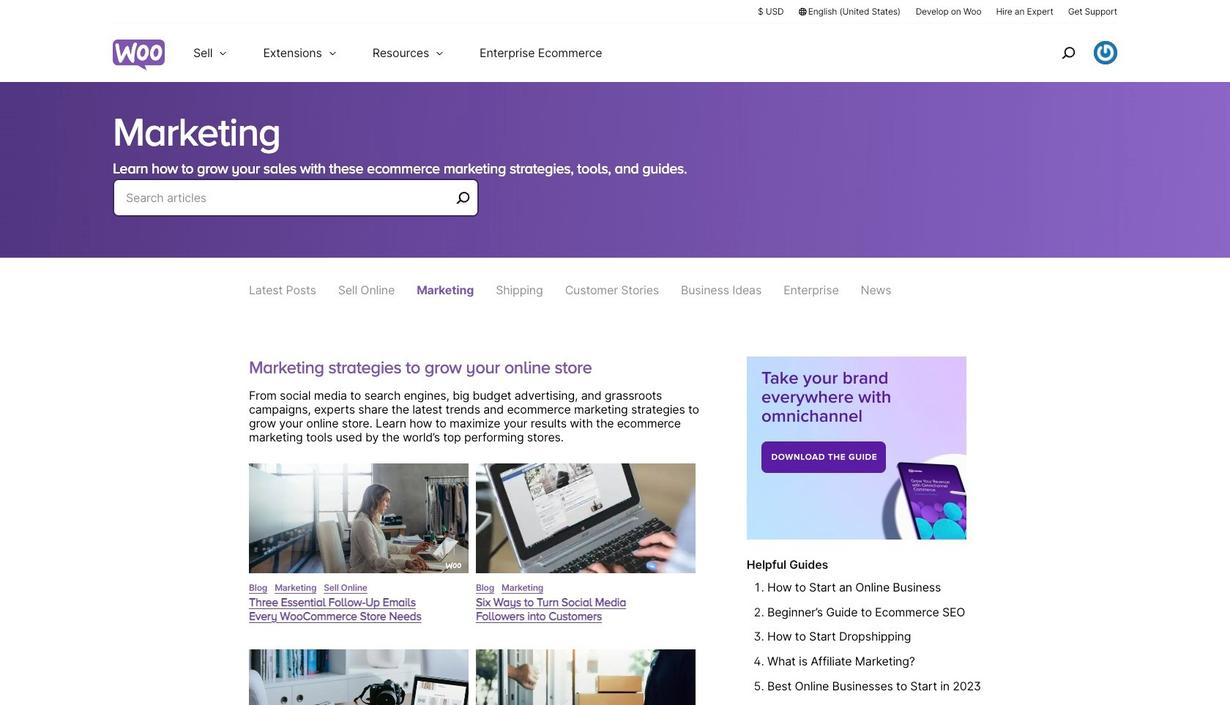 Task type: locate. For each thing, give the bounding box(es) containing it.
search image
[[1057, 41, 1081, 64]]

Search articles search field
[[126, 188, 451, 208]]

open account menu image
[[1094, 41, 1118, 64]]

mailman delivering extra packages to the door after successful upselling strategies image
[[476, 650, 696, 705]]

None search field
[[113, 179, 479, 234]]

desktop with computer showing the product recommendations extension image
[[249, 650, 469, 705]]

business owner sending out follow-up emails in her boutique image
[[249, 464, 469, 573]]



Task type: describe. For each thing, give the bounding box(es) containing it.
service navigation menu element
[[1031, 29, 1118, 77]]

business owner working at turning social media followers into customers image
[[476, 464, 696, 573]]



